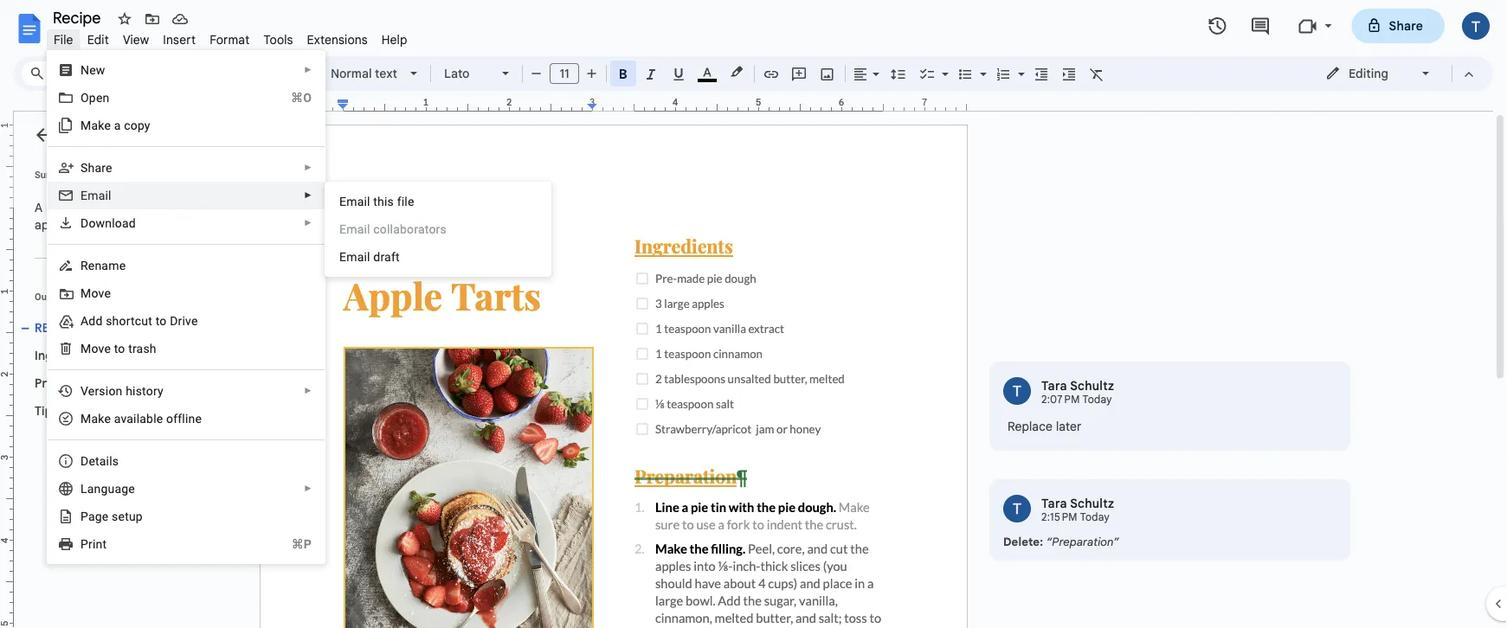 Task type: describe. For each thing, give the bounding box(es) containing it.
text color image
[[698, 61, 717, 82]]

trash
[[128, 342, 157, 356]]

⌘p
[[292, 537, 312, 552]]

move t o trash
[[81, 342, 157, 356]]

⌘p element
[[271, 536, 312, 553]]

page setup g element
[[81, 510, 148, 524]]

r
[[81, 258, 88, 273]]

collaborators
[[373, 222, 447, 236]]

font list. lato selected. option
[[444, 61, 492, 86]]

today for tara schultz 2:07 pm today
[[1083, 394, 1112, 407]]

menu containing em
[[325, 182, 552, 277]]

d ownload
[[81, 216, 136, 230]]

► for anguage
[[304, 484, 313, 494]]

replace later
[[1008, 419, 1082, 434]]

pa g e setup
[[81, 510, 143, 524]]

outline
[[35, 291, 66, 302]]

e for k
[[104, 412, 111, 426]]

edit menu item
[[80, 29, 116, 50]]

a for em
[[357, 194, 364, 209]]

em
[[339, 194, 357, 209]]

menu bar banner
[[0, 0, 1508, 629]]

checklist menu image
[[938, 62, 949, 68]]

recipe
[[35, 320, 76, 336]]

language l element
[[81, 482, 140, 496]]

line & paragraph spacing image
[[889, 61, 909, 86]]

istory
[[133, 384, 163, 398]]

ew
[[89, 63, 105, 77]]

email draft d element
[[339, 250, 405, 264]]

details
[[81, 454, 119, 468]]

tara schultz 2:07 pm today
[[1042, 378, 1115, 407]]

add shortcut to drive
[[81, 314, 198, 328]]

ma k e available offline
[[81, 412, 202, 426]]

apple
[[141, 320, 175, 336]]

n ew
[[81, 63, 105, 77]]

m ove
[[81, 286, 111, 300]]

o
[[81, 90, 89, 105]]

share button
[[1352, 9, 1445, 43]]

details b element
[[81, 454, 124, 468]]

Star checkbox
[[113, 7, 137, 31]]

help
[[382, 32, 408, 47]]

pen
[[89, 90, 109, 105]]

tarts
[[178, 320, 207, 336]]

list inside application
[[990, 362, 1351, 561]]

c
[[124, 118, 130, 132]]

mail for mail
[[88, 188, 111, 203]]

tara schultz image for tara schultz 2:15 pm today
[[1004, 495, 1031, 523]]

move m element
[[81, 286, 116, 300]]

"preparation"
[[1047, 535, 1119, 549]]

h
[[126, 384, 133, 398]]

share s element
[[81, 161, 117, 175]]

n
[[81, 63, 89, 77]]

summary heading
[[35, 168, 76, 182]]

editing
[[1349, 66, 1389, 81]]

insert menu item
[[156, 29, 203, 50]]

move
[[81, 342, 111, 356]]

normal
[[331, 66, 372, 81]]

2:15 pm
[[1042, 511, 1078, 524]]

menu containing n
[[47, 50, 326, 565]]

tara for tara schultz 2:07 pm today
[[1042, 378, 1067, 394]]

⌘o
[[291, 90, 312, 105]]

a for make
[[114, 118, 121, 132]]

e for mail
[[81, 188, 88, 203]]

download d element
[[81, 216, 141, 230]]

add shortcut to drive , element
[[81, 314, 203, 328]]

make a c opy
[[81, 118, 150, 132]]

numbered list menu image
[[1014, 62, 1025, 68]]

editing button
[[1314, 61, 1444, 87]]

► for hare
[[304, 163, 313, 173]]

schultz for tara schultz 2:15 pm today
[[1070, 496, 1115, 511]]

format
[[210, 32, 250, 47]]

shortcut
[[106, 314, 152, 328]]

help menu item
[[375, 29, 414, 50]]

left margin image
[[261, 98, 348, 111]]

tara for tara schultz 2:15 pm today
[[1042, 496, 1067, 511]]

edit
[[87, 32, 109, 47]]

normal text
[[331, 66, 397, 81]]

Rename text field
[[47, 7, 111, 28]]

mode and view toolbar
[[1313, 56, 1483, 91]]

top margin image
[[0, 126, 13, 213]]

offline
[[166, 412, 202, 426]]

highlight color image
[[727, 61, 746, 82]]

ingredients
[[35, 348, 101, 363]]

hare
[[88, 161, 112, 175]]

anguage
[[87, 482, 135, 496]]

add
[[81, 314, 103, 328]]

s hare
[[81, 161, 112, 175]]

text
[[375, 66, 397, 81]]

schultz for tara schultz 2:07 pm today
[[1070, 378, 1115, 394]]

tips
[[35, 404, 58, 419]]

il
[[364, 194, 370, 209]]

► for ownload
[[304, 218, 313, 228]]

d
[[81, 216, 89, 230]]

summary
[[35, 169, 76, 180]]

menu bar inside menu bar banner
[[47, 23, 414, 51]]

opy
[[130, 118, 150, 132]]

to
[[156, 314, 167, 328]]

move to trash t element
[[81, 342, 162, 356]]

application containing share
[[0, 0, 1508, 629]]

e for mail collaborators
[[339, 222, 347, 236]]

ove
[[91, 286, 111, 300]]

styles list. normal text selected. option
[[331, 61, 400, 86]]

mail for mail collaborators
[[347, 222, 370, 236]]

recipe cinnamon apple tarts
[[35, 320, 207, 336]]

email e element
[[81, 188, 117, 203]]



Task type: vqa. For each thing, say whether or not it's contained in the screenshot.
recipe
yes



Task type: locate. For each thing, give the bounding box(es) containing it.
extensions menu item
[[300, 29, 375, 50]]

e mail collaborators
[[339, 222, 447, 236]]

tara
[[1042, 378, 1067, 394], [1042, 496, 1067, 511]]

schultz inside tara schultz 2:07 pm today
[[1070, 378, 1115, 394]]

today inside tara schultz 2:07 pm today
[[1083, 394, 1112, 407]]

0 horizontal spatial a
[[114, 118, 121, 132]]

print p element
[[81, 537, 112, 552]]

make a copy c element
[[81, 118, 156, 132]]

insert image image
[[818, 61, 838, 86]]

0 vertical spatial mail
[[88, 188, 111, 203]]

e right ma
[[104, 412, 111, 426]]

a left this
[[357, 194, 364, 209]]

4 ► from the top
[[304, 218, 313, 228]]

list containing tara schultz
[[990, 362, 1351, 561]]

0 vertical spatial a
[[114, 118, 121, 132]]

1 horizontal spatial mail
[[347, 222, 370, 236]]

tara schultz image up replace on the right bottom of page
[[1004, 378, 1031, 405]]

share
[[1389, 18, 1424, 33]]

drive
[[170, 314, 198, 328]]

ename
[[88, 258, 126, 273]]

l
[[81, 482, 87, 496]]

5 ► from the top
[[304, 386, 313, 396]]

o pen
[[81, 90, 109, 105]]

delete: "preparation"
[[1004, 535, 1119, 549]]

0 vertical spatial today
[[1083, 394, 1112, 407]]

mail down share s element
[[88, 188, 111, 203]]

format menu item
[[203, 29, 257, 50]]

today up "preparation"
[[1080, 511, 1110, 524]]

e
[[81, 188, 88, 203], [339, 222, 347, 236]]

1 schultz from the top
[[1070, 378, 1115, 394]]

available
[[114, 412, 163, 426]]

mail
[[88, 188, 111, 203], [347, 222, 370, 236]]

6 ► from the top
[[304, 484, 313, 494]]

email d raft
[[339, 250, 400, 264]]

schultz up later
[[1070, 378, 1115, 394]]

0 vertical spatial tara schultz image
[[1004, 378, 1031, 405]]

menu bar
[[47, 23, 414, 51]]

1 ► from the top
[[304, 65, 313, 75]]

2 tara schultz image from the top
[[1004, 495, 1031, 523]]

1 horizontal spatial a
[[357, 194, 364, 209]]

menu item
[[339, 221, 538, 238]]

outline heading
[[14, 290, 249, 314]]

e right pa at bottom left
[[102, 510, 109, 524]]

⌘o element
[[270, 89, 312, 107]]

a left 'c'
[[114, 118, 121, 132]]

today for tara schultz 2:15 pm today
[[1080, 511, 1110, 524]]

today right 2:07 pm
[[1083, 394, 1112, 407]]

1 vertical spatial e
[[339, 222, 347, 236]]

0 vertical spatial e
[[104, 412, 111, 426]]

tools menu item
[[257, 29, 300, 50]]

cinnamon
[[79, 320, 139, 336]]

ma
[[81, 412, 98, 426]]

email this file a element
[[339, 194, 420, 209]]

menu
[[47, 50, 326, 565], [325, 182, 552, 277]]

e down em
[[339, 222, 347, 236]]

1 vertical spatial schultz
[[1070, 496, 1115, 511]]

tara schultz image
[[1004, 378, 1031, 405], [1004, 495, 1031, 523]]

2 ► from the top
[[304, 163, 313, 173]]

this
[[373, 194, 394, 209]]

a
[[114, 118, 121, 132], [357, 194, 364, 209]]

replace
[[1008, 419, 1053, 434]]

email
[[339, 250, 370, 264]]

1 tara from the top
[[1042, 378, 1067, 394]]

1 vertical spatial tara schultz image
[[1004, 495, 1031, 523]]

Menus field
[[22, 61, 108, 86]]

► for mail
[[304, 190, 313, 200]]

open o element
[[81, 90, 115, 105]]

make available offline k element
[[81, 412, 207, 426]]

file
[[397, 194, 414, 209]]

tools
[[264, 32, 293, 47]]

list
[[990, 362, 1351, 561]]

application
[[0, 0, 1508, 629]]

1 tara schultz image from the top
[[1004, 378, 1031, 405]]

pa
[[81, 510, 95, 524]]

schultz inside the tara schultz 2:15 pm today
[[1070, 496, 1115, 511]]

delete:
[[1004, 535, 1044, 549]]

►
[[304, 65, 313, 75], [304, 163, 313, 173], [304, 190, 313, 200], [304, 218, 313, 228], [304, 386, 313, 396], [304, 484, 313, 494]]

s
[[81, 161, 88, 175]]

1 vertical spatial mail
[[347, 222, 370, 236]]

mail up email
[[347, 222, 370, 236]]

0 vertical spatial tara
[[1042, 378, 1067, 394]]

l anguage
[[81, 482, 135, 496]]

tara schultz image for tara schultz 2:07 pm today
[[1004, 378, 1031, 405]]

e mail
[[81, 188, 111, 203]]

file
[[54, 32, 73, 47]]

0 horizontal spatial e
[[81, 188, 88, 203]]

later
[[1056, 419, 1082, 434]]

new n element
[[81, 63, 110, 77]]

Font size field
[[550, 63, 586, 85]]

schultz
[[1070, 378, 1115, 394], [1070, 496, 1115, 511]]

right margin image
[[879, 98, 966, 111]]

today
[[1083, 394, 1112, 407], [1080, 511, 1110, 524]]

2 schultz from the top
[[1070, 496, 1115, 511]]

k
[[98, 412, 104, 426]]

m
[[81, 286, 91, 300]]

tara up 'delete: "preparation"'
[[1042, 496, 1067, 511]]

e down s
[[81, 188, 88, 203]]

2:07 pm
[[1042, 394, 1080, 407]]

mail inside 'menu item'
[[347, 222, 370, 236]]

0 vertical spatial schultz
[[1070, 378, 1115, 394]]

1 horizontal spatial e
[[339, 222, 347, 236]]

view
[[123, 32, 149, 47]]

today inside the tara schultz 2:15 pm today
[[1080, 511, 1110, 524]]

d
[[373, 250, 380, 264]]

schultz up "preparation"
[[1070, 496, 1115, 511]]

tara schultz image up delete: at the bottom of page
[[1004, 495, 1031, 523]]

2 tara from the top
[[1042, 496, 1067, 511]]

preparation
[[35, 376, 103, 391]]

document outline element
[[14, 112, 249, 629]]

setup
[[112, 510, 143, 524]]

tara inside tara schultz 2:07 pm today
[[1042, 378, 1067, 394]]

0 vertical spatial e
[[81, 188, 88, 203]]

bulleted list menu image
[[976, 62, 987, 68]]

e for g
[[102, 510, 109, 524]]

ownload
[[89, 216, 136, 230]]

rename r element
[[81, 258, 131, 273]]

o
[[118, 342, 125, 356]]

email collaborators e element
[[339, 222, 452, 236]]

menu bar containing file
[[47, 23, 414, 51]]

r ename
[[81, 258, 126, 273]]

1 vertical spatial a
[[357, 194, 364, 209]]

tara schultz 2:15 pm today
[[1042, 496, 1115, 524]]

version history h element
[[81, 384, 169, 398]]

tara inside the tara schultz 2:15 pm today
[[1042, 496, 1067, 511]]

p
[[81, 537, 88, 552]]

insert
[[163, 32, 196, 47]]

raft
[[380, 250, 400, 264]]

t
[[114, 342, 118, 356]]

3 ► from the top
[[304, 190, 313, 200]]

g
[[95, 510, 102, 524]]

1 vertical spatial today
[[1080, 511, 1110, 524]]

em a il this file
[[339, 194, 414, 209]]

e
[[104, 412, 111, 426], [102, 510, 109, 524]]

Font size text field
[[551, 63, 578, 84]]

main toolbar
[[107, 0, 1111, 358]]

version
[[81, 384, 123, 398]]

0 horizontal spatial mail
[[88, 188, 111, 203]]

1 vertical spatial e
[[102, 510, 109, 524]]

file menu item
[[47, 29, 80, 50]]

menu item inside 'menu'
[[339, 221, 538, 238]]

p rint
[[81, 537, 107, 552]]

lato
[[444, 66, 470, 81]]

tara up replace later
[[1042, 378, 1067, 394]]

view menu item
[[116, 29, 156, 50]]

1 vertical spatial tara
[[1042, 496, 1067, 511]]

menu item containing e
[[339, 221, 538, 238]]

version h istory
[[81, 384, 163, 398]]

rint
[[88, 537, 107, 552]]

► for ew
[[304, 65, 313, 75]]

make
[[81, 118, 111, 132]]

extensions
[[307, 32, 368, 47]]



